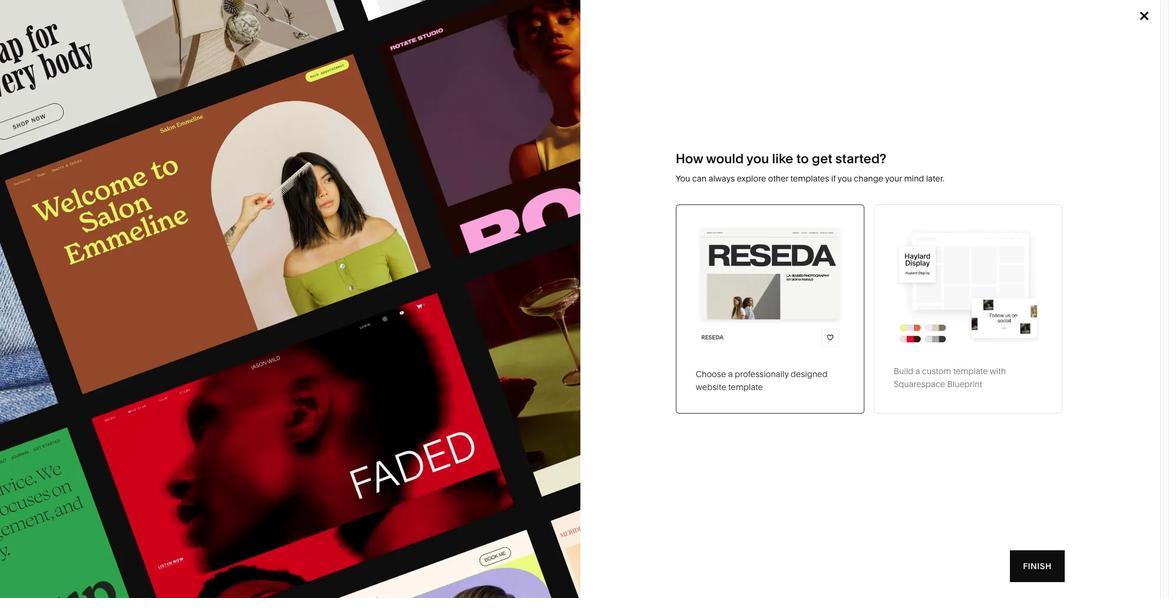 Task type: vqa. For each thing, say whether or not it's contained in the screenshot.
Add Oranssi to your favorites list "icon"
no



Task type: describe. For each thing, give the bounding box(es) containing it.
change
[[854, 173, 884, 184]]

plan.
[[616, 21, 641, 33]]

fitness
[[567, 240, 595, 251]]

professional services link
[[318, 223, 413, 233]]

0 horizontal spatial website
[[574, 21, 614, 33]]

store
[[106, 204, 127, 215]]

0 vertical spatial you
[[747, 151, 769, 167]]

professionally
[[735, 369, 789, 380]]

get
[[812, 151, 833, 167]]

local
[[318, 240, 339, 251]]

with for yours
[[146, 135, 206, 171]]

community & non-profits
[[318, 258, 417, 269]]

fashion link
[[318, 205, 360, 216]]

real estate & properties
[[443, 293, 535, 304]]

memberships
[[79, 240, 133, 250]]

templates promo image image
[[0, 0, 580, 598]]

designs for popular designs (28)
[[185, 377, 219, 388]]

squarespace logo image
[[24, 55, 154, 74]]

lusaka element
[[421, 444, 740, 598]]

started?
[[836, 151, 887, 167]]

travel
[[443, 205, 465, 216]]

topic
[[194, 185, 216, 193]]

build a custom template with squarespace blueprint
[[894, 366, 1006, 390]]

1 vertical spatial templates
[[205, 223, 246, 233]]

type
[[61, 185, 79, 193]]

media & podcasts
[[443, 240, 512, 251]]

profits
[[392, 258, 417, 269]]

to
[[797, 151, 809, 167]]

business
[[341, 240, 376, 251]]

other
[[769, 173, 789, 184]]

design
[[215, 240, 242, 251]]

popular for popular designs (28)
[[152, 377, 183, 388]]

home & decor link
[[567, 205, 636, 216]]

1 horizontal spatial 28
[[236, 416, 251, 432]]

nature
[[567, 223, 593, 233]]

art & design
[[194, 240, 242, 251]]

& for design
[[207, 240, 213, 251]]

website inside choose a professionally designed website template
[[696, 382, 727, 393]]

products
[[476, 59, 524, 70]]

fitness link
[[567, 240, 606, 251]]

ease.
[[213, 135, 288, 171]]

matches
[[111, 377, 145, 388]]

health
[[194, 276, 219, 286]]

degraw element
[[62, 444, 381, 598]]

later.
[[927, 173, 945, 184]]

template store entry card image
[[696, 225, 845, 348]]

any inside make any template yours with ease.
[[146, 105, 196, 141]]

time,
[[438, 21, 464, 33]]

local business
[[318, 240, 376, 251]]

podcasts
[[476, 240, 512, 251]]

for
[[374, 21, 390, 33]]

entertainment link
[[318, 293, 385, 304]]

choose a professionally designed website template button
[[676, 205, 865, 414]]

personal
[[194, 293, 228, 304]]

food
[[318, 276, 338, 286]]

media
[[443, 240, 467, 251]]

popular designs templates ( 28 )
[[61, 416, 255, 432]]

events link
[[443, 258, 480, 269]]

beauty
[[228, 276, 255, 286]]

estate
[[462, 293, 486, 304]]

popular designs (28)
[[152, 377, 237, 388]]

off
[[515, 21, 528, 33]]

decor
[[600, 205, 624, 216]]

designs for popular designs templates ( 28 )
[[112, 416, 162, 432]]

pazari image
[[780, 444, 1099, 598]]

how would you like to get started?
[[676, 151, 887, 167]]

& for animals
[[595, 223, 601, 233]]

all templates
[[194, 223, 246, 233]]

choose
[[696, 369, 726, 380]]

art & design link
[[194, 240, 254, 251]]

cv
[[237, 293, 248, 304]]

popular designs (28) link
[[152, 377, 237, 388]]

designs for popular designs
[[238, 205, 270, 216]]

squarespace blueprint entry card image
[[894, 225, 1043, 346]]

lusaka image
[[421, 444, 740, 598]]

popular for popular designs templates ( 28 )
[[61, 416, 109, 432]]

& for non-
[[365, 258, 371, 269]]

portfolio
[[79, 222, 111, 233]]

& for beauty
[[221, 276, 226, 286]]

(28)
[[221, 377, 237, 388]]

restaurants
[[443, 223, 488, 233]]

limited
[[401, 21, 436, 33]]

health & beauty
[[194, 276, 255, 286]]

personal & cv link
[[194, 293, 260, 304]]

all templates link
[[194, 223, 258, 233]]

can
[[693, 173, 707, 184]]

all
[[194, 223, 204, 233]]

properties
[[495, 293, 535, 304]]

real estate & properties link
[[443, 293, 547, 304]]



Task type: locate. For each thing, give the bounding box(es) containing it.
website
[[574, 21, 614, 33], [696, 382, 727, 393]]

online store
[[79, 204, 127, 215]]

would
[[706, 151, 744, 167]]

& left cv
[[230, 293, 235, 304]]

1 horizontal spatial designs
[[185, 377, 219, 388]]

1 horizontal spatial with
[[990, 366, 1006, 377]]

your
[[886, 173, 903, 184]]

designs
[[238, 205, 270, 216], [185, 377, 219, 388], [112, 416, 162, 432]]

website down choose
[[696, 382, 727, 393]]

1 horizontal spatial you
[[838, 173, 852, 184]]

nature & animals
[[567, 223, 634, 233]]

2 horizontal spatial popular
[[206, 205, 236, 216]]

template inside make any template yours with ease.
[[203, 105, 330, 141]]

designs up all templates link
[[238, 205, 270, 216]]

a for limited
[[392, 21, 398, 33]]

0 horizontal spatial template
[[203, 105, 330, 141]]

you
[[676, 173, 691, 184]]

photography
[[194, 258, 244, 269]]

squarespace
[[894, 379, 946, 390]]

0 vertical spatial template
[[203, 105, 330, 141]]

choose a professionally designed website template
[[696, 369, 828, 393]]

a for custom
[[916, 366, 921, 377]]

a right for
[[392, 21, 398, 33]]

0 horizontal spatial any
[[146, 105, 196, 141]]

real
[[443, 293, 460, 304]]

you up explore
[[747, 151, 769, 167]]

0 vertical spatial with
[[146, 135, 206, 171]]

0 horizontal spatial popular
[[61, 416, 109, 432]]

squarespace logo link
[[24, 55, 248, 74]]

1 horizontal spatial a
[[728, 369, 733, 380]]

0 vertical spatial 28
[[61, 377, 71, 388]]

if
[[832, 173, 836, 184]]

& right health
[[221, 276, 226, 286]]

& right estate
[[488, 293, 493, 304]]

restaurants link
[[443, 223, 500, 233]]

templates up 'art & design' link at left top
[[205, 223, 246, 233]]

always
[[709, 173, 735, 184]]

yours
[[61, 135, 140, 171]]

professional services
[[318, 223, 401, 233]]

personal & cv
[[194, 293, 248, 304]]

a inside choose a professionally designed website template
[[728, 369, 733, 380]]

2 horizontal spatial a
[[916, 366, 921, 377]]

1 vertical spatial popular
[[152, 377, 183, 388]]

0 horizontal spatial 28
[[61, 377, 71, 388]]

0 vertical spatial website
[[574, 21, 614, 33]]

build a custom template with squarespace blueprint button
[[874, 205, 1063, 414]]

you can always explore other templates if you change your mind later.
[[676, 173, 945, 184]]

custom
[[923, 366, 952, 377]]

& left 'non-'
[[365, 258, 371, 269]]

media & podcasts link
[[443, 240, 524, 251]]

weddings link
[[443, 276, 494, 286]]

1 horizontal spatial template
[[729, 382, 763, 393]]

new
[[551, 21, 571, 33]]

0 horizontal spatial a
[[392, 21, 398, 33]]

2 vertical spatial popular
[[61, 416, 109, 432]]

1 vertical spatial website
[[696, 382, 727, 393]]

nature & animals link
[[567, 223, 646, 233]]

a
[[392, 21, 398, 33], [916, 366, 921, 377], [728, 369, 733, 380]]

with inside build a custom template with squarespace blueprint
[[990, 366, 1006, 377]]

designed
[[791, 369, 828, 380]]

community
[[318, 258, 363, 269]]

28
[[61, 377, 71, 388], [236, 416, 251, 432]]

28 down (28)
[[236, 416, 251, 432]]

blueprint
[[948, 379, 983, 390]]

take
[[466, 21, 488, 33]]

explore
[[737, 173, 767, 184]]

& for cv
[[230, 293, 235, 304]]

templates
[[791, 173, 830, 184]]

0 horizontal spatial designs
[[112, 416, 162, 432]]

designs left (28)
[[185, 377, 219, 388]]

1 horizontal spatial any
[[530, 21, 548, 33]]

2 vertical spatial template
[[729, 382, 763, 393]]

degraw image
[[62, 444, 381, 598]]

designs down matches
[[112, 416, 162, 432]]

make any template yours with ease.
[[61, 105, 336, 171]]

0 vertical spatial templates
[[557, 59, 608, 70]]

services
[[368, 223, 401, 233]]

1 vertical spatial with
[[990, 366, 1006, 377]]

1 horizontal spatial website
[[696, 382, 727, 393]]

1 vertical spatial 28
[[236, 416, 251, 432]]

a for professionally
[[728, 369, 733, 380]]

community & non-profits link
[[318, 258, 428, 269]]

fashion
[[318, 205, 349, 216]]

a inside build a custom template with squarespace blueprint
[[916, 366, 921, 377]]

events
[[443, 258, 468, 269]]

2 vertical spatial designs
[[112, 416, 162, 432]]

travel link
[[443, 205, 477, 216]]

pazari element
[[780, 444, 1099, 598]]

finish button
[[1011, 551, 1065, 582]]

website right new
[[574, 21, 614, 33]]

for a limited time, take 20% off any new website plan.
[[374, 21, 641, 33]]

0 horizontal spatial you
[[747, 151, 769, 167]]

you
[[747, 151, 769, 167], [838, 173, 852, 184]]

popular
[[206, 205, 236, 216], [152, 377, 183, 388], [61, 416, 109, 432]]

products button
[[476, 41, 533, 88]]

with for template
[[990, 366, 1006, 377]]

photography link
[[194, 258, 256, 269]]

like
[[772, 151, 794, 167]]

& right home
[[593, 205, 598, 216]]

& for podcasts
[[469, 240, 474, 251]]

local business link
[[318, 240, 388, 251]]

food link
[[318, 276, 350, 286]]

28 left template
[[61, 377, 71, 388]]

2 horizontal spatial template
[[954, 366, 988, 377]]

& for decor
[[593, 205, 598, 216]]

template inside build a custom template with squarespace blueprint
[[954, 366, 988, 377]]

popular right matches
[[152, 377, 183, 388]]

template
[[73, 377, 109, 388]]

animals
[[602, 223, 634, 233]]

)
[[251, 416, 255, 432]]

a up 'squarespace'
[[916, 366, 921, 377]]

you right if
[[838, 173, 852, 184]]

1 vertical spatial you
[[838, 173, 852, 184]]

with
[[146, 135, 206, 171], [990, 366, 1006, 377]]

weddings
[[443, 276, 482, 286]]

& right nature
[[595, 223, 601, 233]]

build
[[894, 366, 914, 377]]

1 vertical spatial any
[[146, 105, 196, 141]]

2 horizontal spatial designs
[[238, 205, 270, 216]]

(
[[232, 416, 236, 432]]

art
[[194, 240, 205, 251]]

with inside make any template yours with ease.
[[146, 135, 206, 171]]

2 vertical spatial templates
[[164, 416, 229, 432]]

template inside choose a professionally designed website template
[[729, 382, 763, 393]]

templates left (
[[164, 416, 229, 432]]

health & beauty link
[[194, 276, 267, 286]]

& right art
[[207, 240, 213, 251]]

0 horizontal spatial with
[[146, 135, 206, 171]]

1 horizontal spatial popular
[[152, 377, 183, 388]]

templates down new
[[557, 59, 608, 70]]

make any template yours with ease. main content
[[0, 0, 1170, 598]]

templates link
[[557, 41, 608, 88]]

0 vertical spatial designs
[[238, 205, 270, 216]]

popular designs
[[206, 205, 270, 216]]

0 vertical spatial popular
[[206, 205, 236, 216]]

&
[[593, 205, 598, 216], [595, 223, 601, 233], [207, 240, 213, 251], [469, 240, 474, 251], [365, 258, 371, 269], [221, 276, 226, 286], [230, 293, 235, 304], [488, 293, 493, 304]]

1 vertical spatial template
[[954, 366, 988, 377]]

professional
[[318, 223, 366, 233]]

a right choose
[[728, 369, 733, 380]]

1 vertical spatial designs
[[185, 377, 219, 388]]

non-
[[373, 258, 392, 269]]

& right media
[[469, 240, 474, 251]]

0 vertical spatial any
[[530, 21, 548, 33]]

popular down template
[[61, 416, 109, 432]]

popular for popular designs
[[206, 205, 236, 216]]

20%
[[490, 21, 512, 33]]

popular up all templates
[[206, 205, 236, 216]]

how
[[676, 151, 704, 167]]



